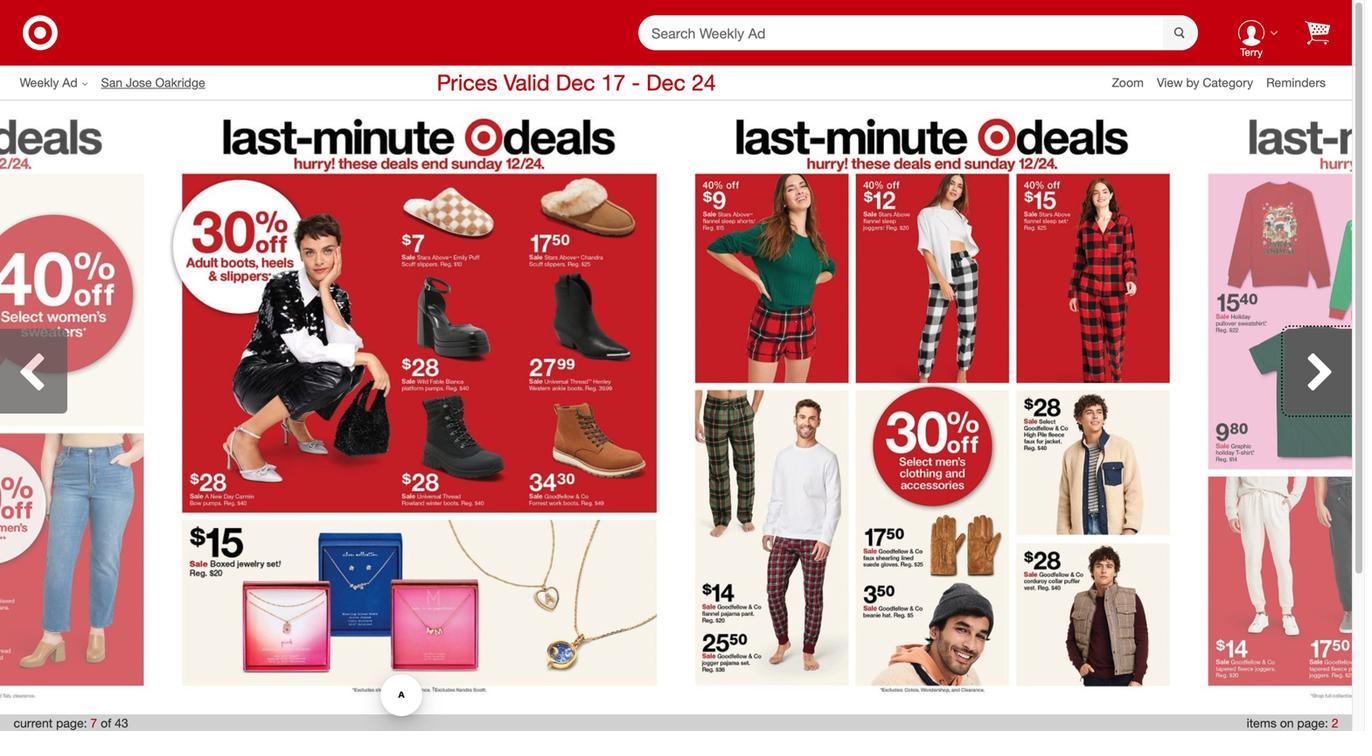 Task type: locate. For each thing, give the bounding box(es) containing it.
1 horizontal spatial dec
[[647, 69, 686, 96]]

zoom
[[1113, 75, 1144, 90]]

0 horizontal spatial dec
[[556, 69, 596, 96]]

dec left 17
[[556, 69, 596, 96]]

san jose oakridge link
[[101, 74, 219, 91]]

by
[[1187, 75, 1200, 90]]

Search Weekly Ad search field
[[639, 15, 1199, 52]]

jose
[[126, 75, 152, 90]]

page: left 2
[[1298, 716, 1329, 731]]

reminders
[[1267, 75, 1327, 90]]

17
[[602, 69, 626, 96]]

page:
[[56, 716, 87, 731], [1298, 716, 1329, 731]]

0 horizontal spatial page:
[[56, 716, 87, 731]]

reminders link
[[1267, 74, 1340, 91]]

page 9 image
[[1190, 110, 1366, 706]]

dec right -
[[647, 69, 686, 96]]

1 horizontal spatial page:
[[1298, 716, 1329, 731]]

prices
[[437, 69, 498, 96]]

dec
[[556, 69, 596, 96], [647, 69, 686, 96]]

view by category
[[1158, 75, 1254, 90]]

page: left 7
[[56, 716, 87, 731]]

2 dec from the left
[[647, 69, 686, 96]]

24
[[692, 69, 716, 96]]

weekly ad link
[[20, 74, 101, 91]]

form
[[639, 15, 1199, 52]]

san
[[101, 75, 123, 90]]

san jose oakridge
[[101, 75, 205, 90]]

valid
[[504, 69, 550, 96]]

page 8 image
[[676, 110, 1190, 706]]

2 page: from the left
[[1298, 716, 1329, 731]]

weekly
[[20, 75, 59, 90]]

7
[[90, 716, 97, 731]]

current
[[14, 716, 53, 731]]



Task type: vqa. For each thing, say whether or not it's contained in the screenshot.
Promotions,
no



Task type: describe. For each thing, give the bounding box(es) containing it.
current page: 7 of 43
[[14, 716, 128, 731]]

terry
[[1241, 46, 1263, 59]]

1 page: from the left
[[56, 716, 87, 731]]

of
[[101, 716, 111, 731]]

page 6 image
[[0, 110, 163, 706]]

page 7 image
[[163, 110, 676, 706]]

weekly ad
[[20, 75, 78, 90]]

ad
[[62, 75, 78, 90]]

oakridge
[[155, 75, 205, 90]]

items on page: 2
[[1247, 716, 1339, 731]]

terry link
[[1225, 5, 1279, 61]]

2
[[1332, 716, 1339, 731]]

go to target.com image
[[23, 15, 58, 50]]

category
[[1203, 75, 1254, 90]]

view your cart on target.com image
[[1306, 21, 1331, 45]]

1 dec from the left
[[556, 69, 596, 96]]

43
[[115, 716, 128, 731]]

-
[[632, 69, 641, 96]]

items
[[1247, 716, 1277, 731]]

on
[[1281, 716, 1295, 731]]

zoom-in element
[[1113, 75, 1144, 90]]

zoom link
[[1113, 74, 1158, 91]]

view
[[1158, 75, 1184, 90]]

prices valid dec 17 - dec 24
[[437, 69, 716, 96]]

view by category link
[[1158, 75, 1267, 90]]



